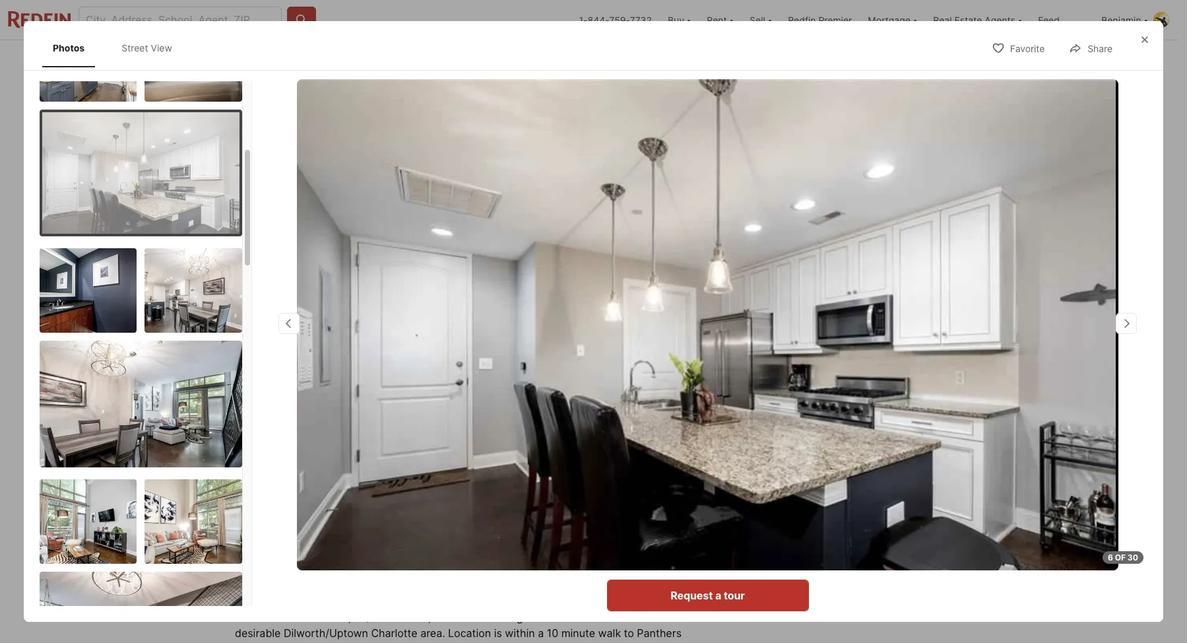 Task type: locate. For each thing, give the bounding box(es) containing it.
2 horizontal spatial royal
[[834, 438, 869, 454]]

1 vertical spatial royal
[[834, 438, 869, 454]]

street view down city, address, school, agent, zip search box
[[122, 42, 172, 53]]

1 vertical spatial 30
[[1128, 553, 1139, 563]]

6 of 30
[[1109, 553, 1139, 563]]

request a tour button down the contact 701 royal ct #104
[[753, 472, 928, 504]]

0 vertical spatial 30
[[875, 369, 888, 380]]

1 vertical spatial charlotte
[[371, 626, 418, 640]]

the left light at the bottom left
[[282, 642, 298, 643]]

0 vertical spatial royal
[[255, 416, 282, 429]]

of
[[1116, 553, 1126, 563]]

view up 701 royal ct #104 , charlotte , nc 28202
[[305, 369, 327, 380]]

1 vertical spatial request
[[671, 589, 713, 602]]

well-
[[434, 611, 459, 624]]

30 left photos
[[875, 369, 888, 380]]

1 horizontal spatial ct
[[358, 573, 376, 592]]

1 vertical spatial to
[[662, 642, 672, 643]]

1 vertical spatial street view
[[275, 369, 327, 380]]

0 vertical spatial street
[[122, 42, 148, 53]]

0 vertical spatial request a tour button
[[753, 472, 928, 504]]

in
[[641, 611, 649, 624]]

royal for contact 701 royal ct #104
[[834, 438, 869, 454]]

redfin premier
[[788, 14, 853, 25]]

0 horizontal spatial to
[[624, 626, 634, 640]]

, down street view button
[[324, 416, 327, 429]]

street up 701 royal ct #104 , charlotte , nc 28202
[[275, 369, 303, 380]]

#104
[[300, 416, 324, 429], [890, 438, 923, 454], [379, 573, 417, 592]]

1 horizontal spatial 701
[[284, 573, 311, 592]]

bathroom,
[[380, 611, 431, 624]]

stadium,
[[235, 642, 279, 643]]

panthers
[[637, 626, 682, 640]]

the right the in
[[652, 611, 669, 624]]

1 horizontal spatial the
[[652, 611, 669, 624]]

1 horizontal spatial view
[[305, 369, 327, 380]]

charlotte up ymca
[[371, 626, 418, 640]]

request
[[803, 481, 845, 495], [671, 589, 713, 602]]

request a tour button up panthers
[[607, 580, 809, 611]]

request a tour dialog
[[24, 17, 1164, 643]]

request a tour down the contact 701 royal ct #104
[[803, 481, 877, 495]]

street view
[[122, 42, 172, 53], [275, 369, 327, 380]]

1 vertical spatial 701
[[808, 438, 831, 454]]

is
[[494, 626, 502, 640]]

tab
[[235, 43, 320, 75], [320, 43, 389, 75], [389, 43, 436, 75], [436, 43, 506, 75], [506, 43, 567, 75], [567, 43, 673, 75]]

2 vertical spatial royal
[[314, 573, 355, 592]]

0 vertical spatial #104
[[300, 416, 324, 429]]

0 vertical spatial the
[[652, 611, 669, 624]]

0 horizontal spatial ,
[[324, 416, 327, 429]]

level
[[555, 611, 578, 624]]

0 horizontal spatial view
[[151, 42, 172, 53]]

6 tab from the left
[[567, 43, 673, 75]]

2 vertical spatial 701
[[284, 573, 311, 592]]

street view up 701 royal ct #104 , charlotte , nc 28202
[[275, 369, 327, 380]]

0 horizontal spatial tour
[[724, 589, 745, 602]]

tab list
[[40, 29, 196, 67], [235, 40, 683, 75]]

1 horizontal spatial request a tour
[[803, 481, 877, 495]]

1
[[350, 441, 358, 460], [296, 611, 301, 624], [354, 611, 359, 624]]

0 horizontal spatial request
[[671, 589, 713, 602]]

0 horizontal spatial street
[[122, 42, 148, 53]]

1 horizontal spatial request
[[803, 481, 845, 495]]

0 horizontal spatial 30
[[875, 369, 888, 380]]

charlotte
[[330, 416, 376, 429], [371, 626, 418, 640]]

beds
[[350, 461, 376, 475]]

1 horizontal spatial 30
[[1128, 553, 1139, 563]]

request a tour inside dialog
[[671, 589, 745, 602]]

1 beds
[[350, 441, 376, 475]]

701 right the contact
[[808, 438, 831, 454]]

photos
[[53, 42, 85, 53]]

0986
[[863, 561, 891, 574]]

1 horizontal spatial #104
[[379, 573, 417, 592]]

1 horizontal spatial tab list
[[235, 40, 683, 75]]

0 horizontal spatial request a tour
[[671, 589, 745, 602]]

maintained
[[459, 611, 514, 624]]

701 up $2,200
[[235, 416, 252, 429]]

1 vertical spatial the
[[282, 642, 298, 643]]

701 for about 701 royal ct #104
[[284, 573, 311, 592]]

a inside send a message button
[[827, 524, 833, 537]]

0 horizontal spatial royal
[[255, 416, 282, 429]]

request down the contact 701 royal ct #104
[[803, 481, 845, 495]]

to
[[624, 626, 634, 640], [662, 642, 672, 643]]

request a tour button
[[753, 472, 928, 504], [607, 580, 809, 611]]

request a tour up most at bottom right
[[671, 589, 745, 602]]

request a tour
[[803, 481, 877, 495], [671, 589, 745, 602]]

2 horizontal spatial 701
[[808, 438, 831, 454]]

/mo
[[290, 441, 319, 460]]

street down city, address, school, agent, zip search box
[[122, 42, 148, 53]]

message
[[835, 524, 882, 537]]

user photo image
[[1154, 12, 1170, 28]]

from
[[557, 642, 580, 643]]

1 horizontal spatial street view
[[275, 369, 327, 380]]

desirable
[[235, 626, 281, 640]]

unit
[[270, 507, 285, 517]]

swimming pool
[[304, 507, 361, 517]]

0 vertical spatial request a tour
[[803, 481, 877, 495]]

located
[[600, 611, 638, 624]]

701
[[235, 416, 252, 429], [808, 438, 831, 454], [284, 573, 311, 592]]

royal
[[255, 416, 282, 429], [834, 438, 869, 454], [314, 573, 355, 592]]

view
[[151, 42, 172, 53], [305, 369, 327, 380]]

1 vertical spatial request a tour
[[671, 589, 745, 602]]

City, Address, School, Agent, ZIP search field
[[79, 7, 282, 33]]

844-
[[588, 14, 610, 25]]

0 vertical spatial request
[[803, 481, 845, 495]]

1 horizontal spatial tour
[[856, 481, 877, 495]]

ground
[[517, 611, 552, 624]]

,
[[324, 416, 327, 429], [376, 416, 379, 429]]

image image
[[40, 17, 137, 101], [145, 17, 242, 101], [235, 77, 731, 399], [736, 77, 943, 235], [42, 112, 240, 233], [736, 241, 943, 399], [40, 248, 137, 332], [145, 248, 242, 332], [40, 340, 242, 467], [40, 479, 137, 564], [145, 479, 242, 564]]

1 vertical spatial view
[[305, 369, 327, 380]]

1-
[[579, 14, 588, 25]]

dilworth
[[597, 642, 639, 643]]

a
[[848, 481, 854, 495], [827, 524, 833, 537], [716, 589, 722, 602], [538, 626, 544, 640]]

1 inside 1 beds
[[350, 441, 358, 460]]

0 horizontal spatial 701
[[235, 416, 252, 429]]

0 vertical spatial view
[[151, 42, 172, 53]]

1 horizontal spatial royal
[[314, 573, 355, 592]]

1,104 sq ft
[[467, 441, 506, 475]]

30 right of
[[1128, 553, 1139, 563]]

2 horizontal spatial #104
[[890, 438, 923, 454]]

1.5
[[407, 441, 428, 460]]

ct
[[285, 416, 297, 429], [872, 438, 887, 454], [358, 573, 376, 592]]

to up dilworth on the right of the page
[[624, 626, 634, 640]]

1-844-759-7732 link
[[579, 14, 652, 25]]

1 horizontal spatial to
[[662, 642, 672, 643]]

and
[[419, 642, 437, 643]]

redfin premier button
[[781, 0, 861, 40]]

1 vertical spatial #104
[[890, 438, 923, 454]]

redfin
[[788, 14, 816, 25]]

dilworth/uptown
[[284, 626, 368, 640]]

1 vertical spatial ct
[[872, 438, 887, 454]]

tab list containing photos
[[40, 29, 196, 67]]

price
[[235, 461, 260, 475]]

1 vertical spatial tour
[[724, 589, 745, 602]]

0 horizontal spatial #104
[[300, 416, 324, 429]]

701 right about
[[284, 573, 311, 592]]

loft
[[581, 611, 597, 624]]

0 horizontal spatial street view
[[122, 42, 172, 53]]

0 vertical spatial ct
[[285, 416, 297, 429]]

view down city, address, school, agent, zip search box
[[151, 42, 172, 53]]

1 horizontal spatial street
[[275, 369, 303, 380]]

0 vertical spatial street view
[[122, 42, 172, 53]]

to down panthers
[[662, 642, 672, 643]]

charlotte up 1 beds at the bottom of the page
[[330, 416, 376, 429]]

the
[[652, 611, 669, 624], [282, 642, 298, 643]]

1 up beds
[[350, 441, 358, 460]]

contact 701 royal ct #104
[[753, 438, 923, 454]]

#104 for about 701 royal ct #104
[[379, 573, 417, 592]]

swimming
[[304, 507, 342, 517]]

30 inside request a tour dialog
[[1128, 553, 1139, 563]]

street
[[122, 42, 148, 53], [275, 369, 303, 380]]

(813) 535-0986 link
[[753, 551, 928, 583]]

street inside street view tab
[[122, 42, 148, 53]]

, left nc
[[376, 416, 379, 429]]

photos tab
[[42, 32, 95, 64]]

1 horizontal spatial ,
[[376, 416, 379, 429]]

2 vertical spatial #104
[[379, 573, 417, 592]]

ct for contact 701 royal ct #104
[[872, 438, 887, 454]]

1 vertical spatial street
[[275, 369, 303, 380]]

share
[[1088, 43, 1113, 54]]

30
[[875, 369, 888, 380], [1128, 553, 1139, 563]]

request inside dialog
[[671, 589, 713, 602]]

about
[[235, 573, 281, 592]]

0 horizontal spatial tab list
[[40, 29, 196, 67]]

1/2
[[362, 611, 377, 624]]

request up most at bottom right
[[671, 589, 713, 602]]

premier
[[819, 14, 853, 25]]

0 vertical spatial to
[[624, 626, 634, 640]]

baths
[[407, 461, 436, 475]]

2 vertical spatial ct
[[358, 573, 376, 592]]

701 for contact 701 royal ct #104
[[808, 438, 831, 454]]

2 horizontal spatial ct
[[872, 438, 887, 454]]



Task type: vqa. For each thing, say whether or not it's contained in the screenshot.


Task type: describe. For each thing, give the bounding box(es) containing it.
28202
[[401, 416, 433, 429]]

view inside tab
[[151, 42, 172, 53]]

1 left 1/2
[[354, 611, 359, 624]]

pool
[[345, 507, 361, 517]]

feed
[[1039, 14, 1060, 25]]

10
[[547, 626, 559, 640]]

0 vertical spatial tour
[[856, 481, 877, 495]]

1 , from the left
[[324, 416, 327, 429]]

favorite
[[1011, 43, 1045, 54]]

2 , from the left
[[376, 416, 379, 429]]

feed button
[[1031, 0, 1094, 40]]

in
[[261, 507, 268, 517]]

ymca
[[384, 642, 416, 643]]

charlotte inside the beautiful 1 bedroom, 1 1/2 bathroom, well-maintained ground level loft located in the most desirable dilworth/uptown charlotte area. location is within a 10 minute walk to panthers stadium, the light rail, dowd ymca and uptown. minutes away from all dilworth has to offe
[[371, 626, 418, 640]]

a inside the beautiful 1 bedroom, 1 1/2 bathroom, well-maintained ground level loft located in the most desirable dilworth/uptown charlotte area. location is within a 10 minute walk to panthers stadium, the light rail, dowd ymca and uptown. minutes away from all dilworth has to offe
[[538, 626, 544, 640]]

about 701 royal ct #104
[[235, 573, 417, 592]]

nc
[[382, 416, 398, 429]]

ct for about 701 royal ct #104
[[358, 573, 376, 592]]

map entry image
[[649, 415, 715, 481]]

30 photos
[[875, 369, 921, 380]]

beautiful
[[235, 611, 293, 624]]

7732
[[630, 14, 652, 25]]

6
[[1109, 553, 1114, 563]]

photos
[[890, 369, 921, 380]]

walk
[[599, 626, 621, 640]]

beautiful 1 bedroom, 1 1/2 bathroom, well-maintained ground level loft located in the most desirable dilworth/uptown charlotte area. location is within a 10 minute walk to panthers stadium, the light rail, dowd ymca and uptown. minutes away from all dilworth has to offe
[[235, 611, 713, 643]]

701 royal ct #104 , charlotte , nc 28202
[[235, 416, 433, 429]]

tour inside request a tour dialog
[[724, 589, 745, 602]]

w/d
[[243, 507, 259, 517]]

30 photos button
[[846, 362, 932, 388]]

a inside request a tour dialog
[[716, 589, 722, 602]]

30 inside button
[[875, 369, 888, 380]]

0 horizontal spatial ct
[[285, 416, 297, 429]]

location
[[448, 626, 491, 640]]

all
[[583, 642, 594, 643]]

rail,
[[329, 642, 350, 643]]

street inside street view button
[[275, 369, 303, 380]]

5 tab from the left
[[506, 43, 567, 75]]

street view button
[[246, 362, 339, 388]]

royal for about 701 royal ct #104
[[314, 573, 355, 592]]

1.5 baths
[[407, 441, 436, 475]]

street view tab
[[111, 32, 183, 64]]

contact
[[753, 438, 805, 454]]

send a message button
[[753, 514, 928, 546]]

send a message
[[798, 524, 882, 537]]

favorite button
[[981, 34, 1057, 62]]

0 vertical spatial charlotte
[[330, 416, 376, 429]]

(813)
[[808, 561, 835, 574]]

701 royal ct #104 image
[[297, 79, 1119, 570]]

has
[[642, 642, 659, 643]]

535-
[[838, 561, 863, 574]]

0 horizontal spatial the
[[282, 642, 298, 643]]

(813) 535-0986 button
[[753, 551, 928, 583]]

1-844-759-7732
[[579, 14, 652, 25]]

3 tab from the left
[[389, 43, 436, 75]]

$2,200 /mo price
[[235, 441, 319, 475]]

bedroom,
[[304, 611, 351, 624]]

view inside button
[[305, 369, 327, 380]]

4 tab from the left
[[436, 43, 506, 75]]

#104 for contact 701 royal ct #104
[[890, 438, 923, 454]]

send
[[798, 524, 825, 537]]

$2,200
[[235, 441, 290, 460]]

1 left bedroom,
[[296, 611, 301, 624]]

2 tab from the left
[[320, 43, 389, 75]]

area.
[[421, 626, 445, 640]]

(813) 535-0986
[[808, 561, 891, 574]]

759-
[[610, 14, 630, 25]]

w/d in unit
[[243, 507, 285, 517]]

uptown.
[[440, 642, 482, 643]]

ft
[[484, 461, 494, 475]]

dowd
[[353, 642, 381, 643]]

sq
[[467, 461, 481, 475]]

submit search image
[[295, 13, 308, 26]]

most
[[672, 611, 696, 624]]

away
[[528, 642, 554, 643]]

tab list inside request a tour dialog
[[40, 29, 196, 67]]

0 vertical spatial 701
[[235, 416, 252, 429]]

1 tab from the left
[[235, 43, 320, 75]]

share button
[[1059, 34, 1124, 62]]

1 vertical spatial request a tour button
[[607, 580, 809, 611]]

within
[[505, 626, 535, 640]]

minutes
[[485, 642, 525, 643]]

minute
[[562, 626, 596, 640]]

street view inside street view tab
[[122, 42, 172, 53]]

street view inside street view button
[[275, 369, 327, 380]]

light
[[301, 642, 326, 643]]

1,104
[[467, 441, 506, 460]]



